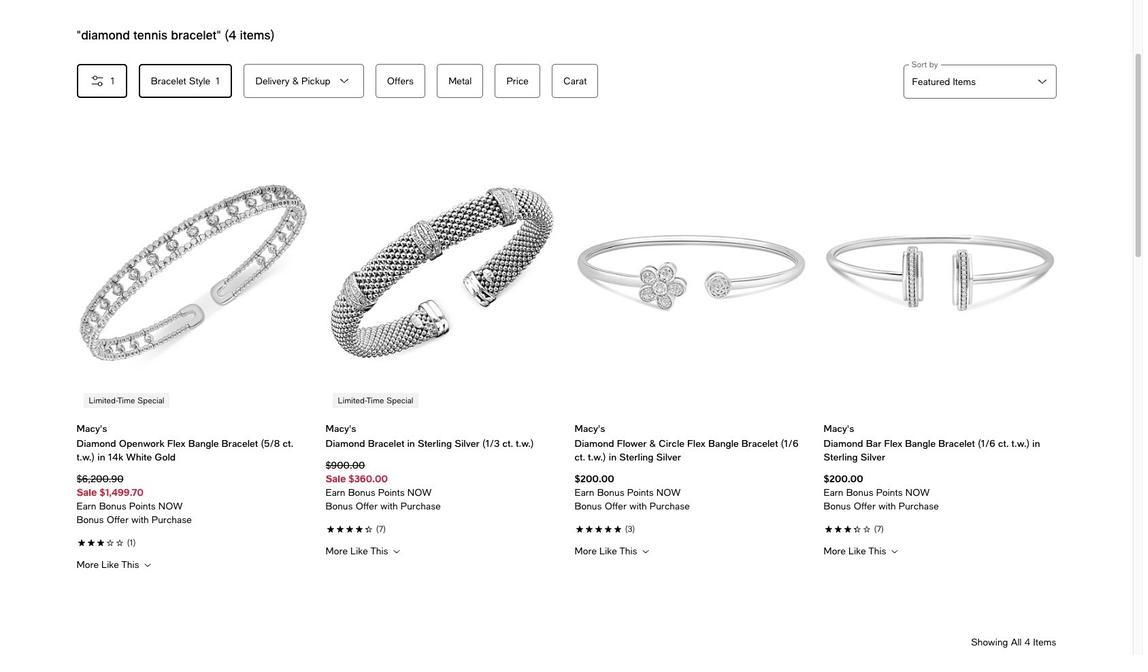 Task type: describe. For each thing, give the bounding box(es) containing it.
earn bonus points now. checkout as a star rewards member to earn. image for bonus offer with purchase. $39.99 diamond earrings with a macy's purchase. image corresponding to 3.4286 out of 5 rating with 7 reviews image
[[824, 486, 1057, 500]]

bonus offer with purchase. $39.99 diamond earrings with a macy's purchase. image for 4.4286 out of 5 rating with 7 reviews 'image'
[[326, 500, 559, 514]]

3 out of 5 rating with 1 reviews image
[[77, 535, 309, 549]]

4.4286 out of 5 rating with 7 reviews image
[[326, 522, 559, 536]]

earn bonus points now. checkout as a star rewards member to earn. image for bonus offer with purchase. $39.99 diamond earrings with a macy's purchase. image associated with 5 out of 5 rating with 3 reviews image
[[575, 486, 808, 500]]

earn bonus points now. checkout as a star rewards member to earn. image for bonus offer with purchase. $39.99 diamond earrings with a macy's purchase. image corresponding to 4.4286 out of 5 rating with 7 reviews 'image'
[[326, 486, 559, 500]]

diamond flower & circle flex bangle bracelet (1/6 ct. t.w.) in sterling silver group
[[575, 131, 808, 558]]



Task type: locate. For each thing, give the bounding box(es) containing it.
bonus offer with purchase. $39.99 diamond earrings with a macy's purchase. image up 4.4286 out of 5 rating with 7 reviews 'image'
[[326, 500, 559, 514]]

bonus offer with purchase. $39.99 diamond earrings with a macy's purchase. image for 3.4286 out of 5 rating with 7 reviews image
[[824, 500, 1057, 514]]

3.4286 out of 5 rating with 7 reviews image
[[824, 522, 1057, 536]]

status
[[77, 27, 275, 42]]

diamond bracelet in sterling silver (1/3 ct. t.w.) group
[[326, 131, 559, 558]]

earn bonus points now. checkout as a star rewards member to earn. image up 3 out of 5 rating with 1 reviews image on the left
[[77, 500, 309, 514]]

earn bonus points now. checkout as a star rewards member to earn. image up 5 out of 5 rating with 3 reviews image
[[575, 486, 808, 500]]

bonus offer with purchase. $39.99 diamond earrings with a macy's purchase. image up 5 out of 5 rating with 3 reviews image
[[575, 500, 808, 514]]

earn bonus points now. checkout as a star rewards member to earn. image up 4.4286 out of 5 rating with 7 reviews 'image'
[[326, 486, 559, 500]]

earn bonus points now. checkout as a star rewards member to earn. image up 3.4286 out of 5 rating with 7 reviews image
[[824, 486, 1057, 500]]

diamond openwork flex bangle bracelet (5/8 ct. t.w.) in 14k white gold group
[[77, 131, 309, 571]]

earn bonus points now. checkout as a star rewards member to earn. image for bonus offer with purchase. $39.99 diamond earrings with a macy's purchase. image associated with 3 out of 5 rating with 1 reviews image on the left
[[77, 500, 309, 514]]

bonus offer with purchase. $39.99 diamond earrings with a macy's purchase. image up 3.4286 out of 5 rating with 7 reviews image
[[824, 500, 1057, 514]]

bonus offer with purchase. $39.99 diamond earrings with a macy's purchase. image
[[326, 500, 559, 514], [575, 500, 808, 514], [824, 500, 1057, 514], [77, 514, 309, 527]]

bonus offer with purchase. $39.99 diamond earrings with a macy's purchase. image for 5 out of 5 rating with 3 reviews image
[[575, 500, 808, 514]]

bonus offer with purchase. $39.99 diamond earrings with a macy's purchase. image for 3 out of 5 rating with 1 reviews image on the left
[[77, 514, 309, 527]]

bonus offer with purchase. $39.99 diamond earrings with a macy's purchase. image up 3 out of 5 rating with 1 reviews image on the left
[[77, 514, 309, 527]]

5 out of 5 rating with 3 reviews image
[[575, 522, 808, 536]]

earn bonus points now. checkout as a star rewards member to earn. image
[[326, 486, 559, 500], [575, 486, 808, 500], [824, 486, 1057, 500], [77, 500, 309, 514]]

diamond bar flex bangle bracelet (1/6 ct. t.w.) in sterling silver group
[[824, 131, 1057, 558]]



Task type: vqa. For each thing, say whether or not it's contained in the screenshot.
bottom   text field
no



